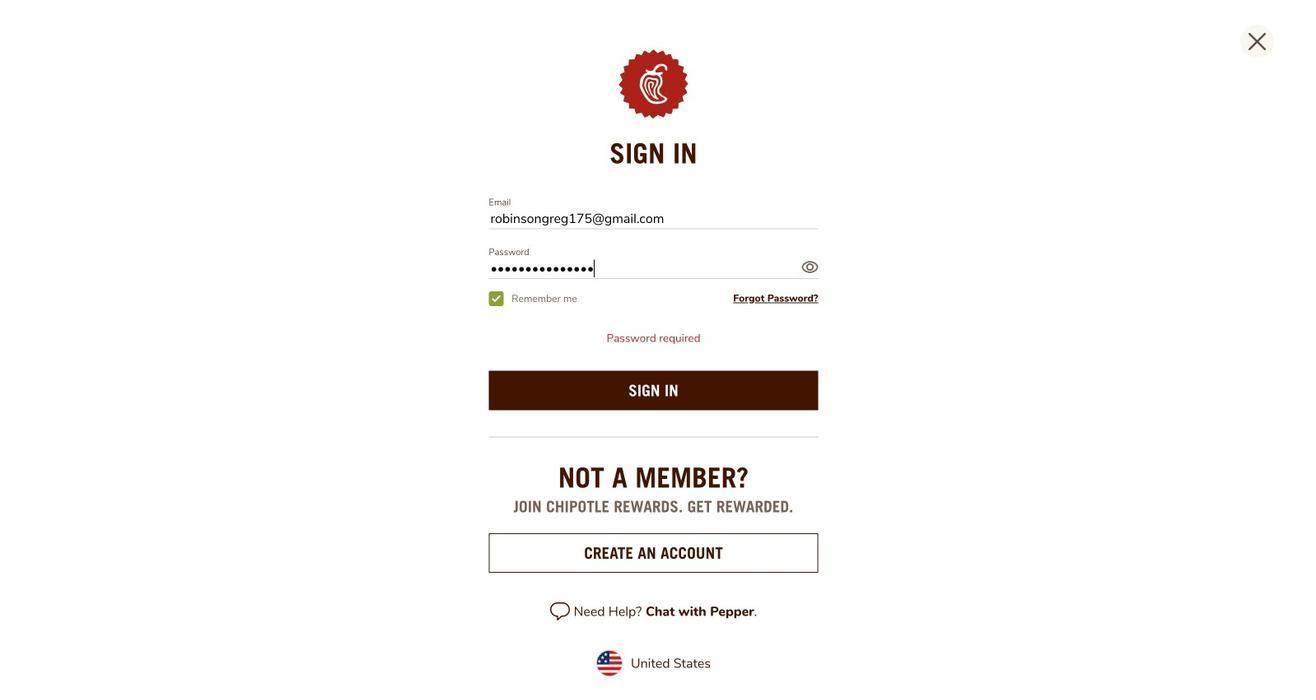 Task type: locate. For each thing, give the bounding box(es) containing it.
heading
[[489, 140, 818, 167], [489, 464, 818, 492], [489, 497, 818, 516]]

2 vertical spatial heading
[[489, 497, 818, 516]]

modal image
[[619, 49, 688, 119]]

1 heading from the top
[[489, 140, 818, 167]]

3 heading from the top
[[489, 497, 818, 516]]

2 heading from the top
[[489, 464, 818, 492]]

0 vertical spatial heading
[[489, 140, 818, 167]]

main content
[[0, 0, 1307, 698]]

1 vertical spatial heading
[[489, 464, 818, 492]]

chat icon image
[[550, 603, 570, 621]]

Enter email address text field
[[489, 209, 818, 230]]

united states image
[[596, 651, 623, 677]]



Task type: vqa. For each thing, say whether or not it's contained in the screenshot.
heading to the middle
yes



Task type: describe. For each thing, give the bounding box(es) containing it.
add to bag image
[[1256, 58, 1296, 97]]

password not visible image
[[802, 259, 818, 276]]

Enter password password field
[[489, 259, 818, 279]]

checked image
[[489, 292, 504, 307]]



